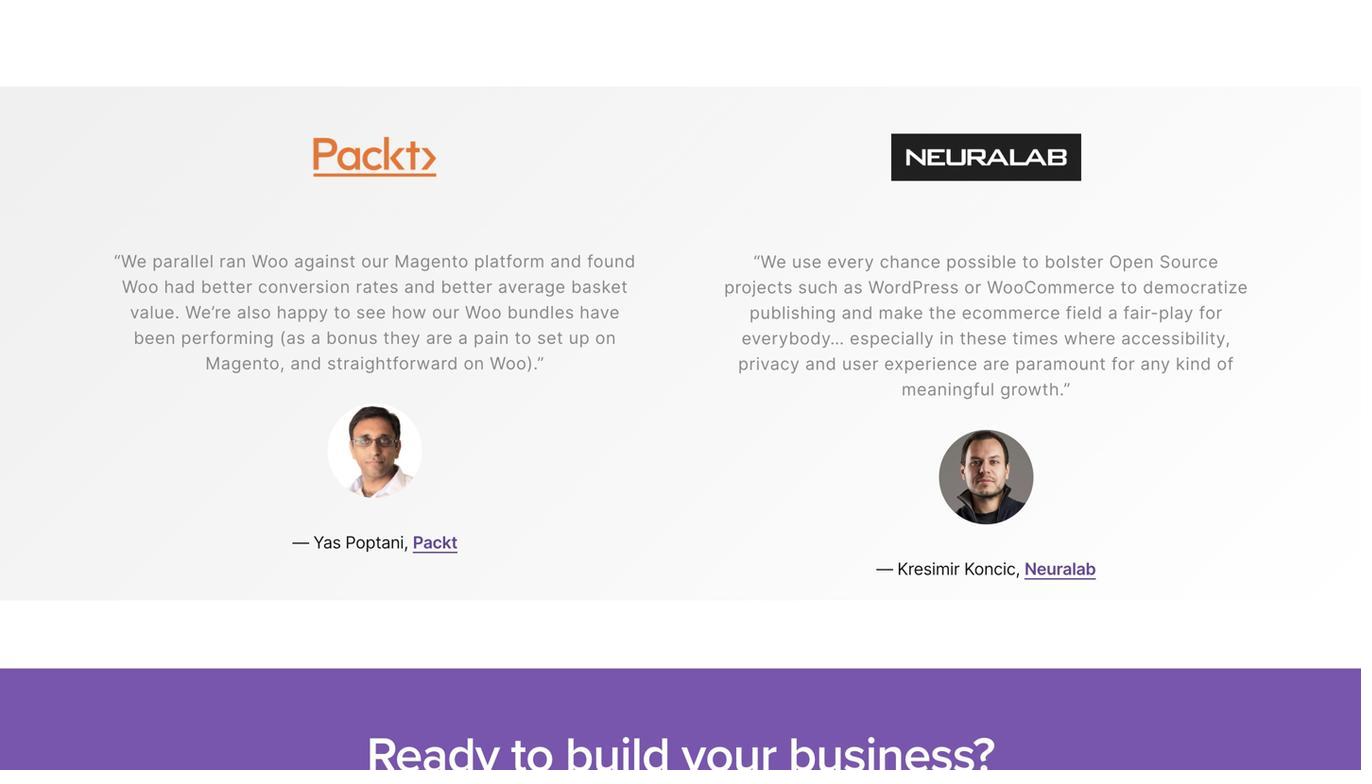 Task type: vqa. For each thing, say whether or not it's contained in the screenshot.
the Open account menu icon
no



Task type: locate. For each thing, give the bounding box(es) containing it.
a left fair-
[[1108, 303, 1119, 324]]

any
[[1141, 354, 1171, 375]]

1 better from the left
[[201, 277, 253, 297]]

0 horizontal spatial are
[[426, 328, 453, 348]]

— left yas
[[292, 533, 309, 553]]

performing
[[181, 328, 274, 348]]

"we up projects
[[754, 252, 787, 272]]

growth."
[[1001, 379, 1071, 400]]

make
[[879, 303, 924, 324]]

experience
[[884, 354, 978, 375]]

woo
[[252, 251, 289, 272], [122, 277, 159, 297], [465, 302, 502, 323]]

against
[[294, 251, 356, 272]]

and down everybody…
[[806, 354, 837, 375]]

on down have on the top left of page
[[595, 328, 616, 348]]

— yas poptani, packt
[[292, 533, 458, 553]]

to up bonus
[[334, 302, 351, 323]]

1 horizontal spatial better
[[441, 277, 493, 297]]

are down the these
[[983, 354, 1010, 375]]

"we
[[114, 251, 147, 272], [754, 252, 787, 272]]

1 horizontal spatial —
[[877, 559, 893, 579]]

found
[[587, 251, 636, 272]]

better down ran
[[201, 277, 253, 297]]

1 vertical spatial our
[[432, 302, 460, 323]]

and
[[551, 251, 582, 272], [404, 277, 436, 297], [842, 303, 874, 324], [290, 353, 322, 374], [806, 354, 837, 375]]

a left "pain"
[[458, 328, 468, 348]]

0 vertical spatial —
[[292, 533, 309, 553]]

0 horizontal spatial on
[[464, 353, 485, 374]]

chance
[[880, 252, 941, 272]]

0 horizontal spatial "we
[[114, 251, 147, 272]]

our right how
[[432, 302, 460, 323]]

value.
[[130, 302, 180, 323]]

1 vertical spatial are
[[983, 354, 1010, 375]]

on down "pain"
[[464, 353, 485, 374]]

for left any
[[1112, 354, 1136, 375]]

better
[[201, 277, 253, 297], [441, 277, 493, 297]]

1 horizontal spatial are
[[983, 354, 1010, 375]]

bundles
[[507, 302, 575, 323]]

ecommerce
[[962, 303, 1061, 324]]

neuralab
[[1025, 559, 1096, 579]]

of
[[1217, 354, 1234, 375]]

woo up "pain"
[[465, 302, 502, 323]]

to up 'woo)."' in the top left of the page
[[515, 328, 532, 348]]

platform
[[474, 251, 545, 272]]

a
[[1108, 303, 1119, 324], [311, 328, 321, 348], [458, 328, 468, 348]]

play
[[1159, 303, 1194, 324]]

are right they
[[426, 328, 453, 348]]

everybody…
[[742, 328, 845, 349]]

— left kresimir
[[877, 559, 893, 579]]

democratize
[[1143, 277, 1248, 298]]

woo up "value."
[[122, 277, 159, 297]]

1 horizontal spatial for
[[1199, 303, 1223, 324]]

they
[[383, 328, 421, 348]]

and down (as
[[290, 353, 322, 374]]

woo right ran
[[252, 251, 289, 272]]

our up rates
[[361, 251, 389, 272]]

source
[[1160, 252, 1219, 272]]

on
[[595, 328, 616, 348], [464, 353, 485, 374]]

1 vertical spatial on
[[464, 353, 485, 374]]

and down the as
[[842, 303, 874, 324]]

a right (as
[[311, 328, 321, 348]]

1 horizontal spatial "we
[[754, 252, 787, 272]]

basket
[[571, 277, 628, 297]]

0 vertical spatial woo
[[252, 251, 289, 272]]

0 horizontal spatial our
[[361, 251, 389, 272]]

and up basket
[[551, 251, 582, 272]]

0 horizontal spatial for
[[1112, 354, 1136, 375]]

for
[[1199, 303, 1223, 324], [1112, 354, 1136, 375]]

0 horizontal spatial better
[[201, 277, 253, 297]]

neuralab link
[[1025, 559, 1096, 579]]

1 vertical spatial woo
[[122, 277, 159, 297]]

— for meaningful
[[877, 559, 893, 579]]

"we inside ""we use every chance possible to bolster open source projects such as wordpress or woocommerce to democratize publishing and make the ecommerce field a fair-play for everybody… especially in these times where accessibility, privacy and user experience are paramount for any kind of meaningful growth.""
[[754, 252, 787, 272]]

poptani,
[[345, 533, 408, 553]]

to up woocommerce
[[1022, 252, 1040, 272]]

straightforward
[[327, 353, 458, 374]]

1 vertical spatial —
[[877, 559, 893, 579]]

accessibility,
[[1122, 328, 1231, 349]]

ran
[[219, 251, 247, 272]]

especially
[[850, 328, 935, 349]]

are
[[426, 328, 453, 348], [983, 354, 1010, 375]]

times
[[1013, 328, 1059, 349]]

0 vertical spatial are
[[426, 328, 453, 348]]

—
[[292, 533, 309, 553], [877, 559, 893, 579]]

conversion
[[258, 277, 351, 297]]

2 vertical spatial woo
[[465, 302, 502, 323]]

"we left parallel
[[114, 251, 147, 272]]

2 better from the left
[[441, 277, 493, 297]]

2 horizontal spatial a
[[1108, 303, 1119, 324]]

better down magento
[[441, 277, 493, 297]]

our
[[361, 251, 389, 272], [432, 302, 460, 323]]

user
[[842, 354, 879, 375]]

yas
[[313, 533, 341, 553]]

to
[[1022, 252, 1040, 272], [1121, 277, 1138, 298], [334, 302, 351, 323], [515, 328, 532, 348]]

0 horizontal spatial —
[[292, 533, 309, 553]]

been
[[134, 328, 176, 348]]

1 horizontal spatial on
[[595, 328, 616, 348]]

"we inside "we parallel ran woo against our magento platform and found woo had better conversion rates and better average basket value. we're also happy to see how our woo bundles have been performing (as a bonus they are a pain to set up on magento, and straightforward on woo)."
[[114, 251, 147, 272]]

set
[[537, 328, 564, 348]]

0 vertical spatial on
[[595, 328, 616, 348]]

for down the democratize
[[1199, 303, 1223, 324]]



Task type: describe. For each thing, give the bounding box(es) containing it.
packt link
[[413, 533, 458, 553]]

open
[[1109, 252, 1155, 272]]

"we parallel ran woo against our magento platform and found woo had better conversion rates and better average basket value. we're also happy to see how our woo bundles have been performing (as a bonus they are a pain to set up on magento, and straightforward on woo)."
[[114, 251, 636, 374]]

meaningful
[[902, 379, 995, 400]]

0 vertical spatial our
[[361, 251, 389, 272]]

to down open
[[1121, 277, 1138, 298]]

we're
[[185, 302, 232, 323]]

pain
[[474, 328, 510, 348]]

are inside ""we use every chance possible to bolster open source projects such as wordpress or woocommerce to democratize publishing and make the ecommerce field a fair-play for everybody… especially in these times where accessibility, privacy and user experience are paramount for any kind of meaningful growth.""
[[983, 354, 1010, 375]]

wordpress
[[869, 277, 959, 298]]

1 horizontal spatial our
[[432, 302, 460, 323]]

kresimir
[[898, 559, 960, 579]]

had
[[164, 277, 196, 297]]

up
[[569, 328, 590, 348]]

or
[[965, 277, 982, 298]]

1 vertical spatial for
[[1112, 354, 1136, 375]]

these
[[960, 328, 1008, 349]]

such
[[798, 277, 839, 298]]

as
[[844, 277, 863, 298]]

— kresimir koncic, neuralab
[[877, 559, 1096, 579]]

field
[[1066, 303, 1103, 324]]

where
[[1064, 328, 1116, 349]]

1 horizontal spatial woo
[[252, 251, 289, 272]]

in
[[940, 328, 955, 349]]

publishing
[[750, 303, 837, 324]]

2 horizontal spatial woo
[[465, 302, 502, 323]]

"we for parallel
[[114, 251, 147, 272]]

koncic,
[[964, 559, 1020, 579]]

bolster
[[1045, 252, 1104, 272]]

bonus
[[326, 328, 378, 348]]

kind
[[1176, 354, 1212, 375]]

woo)."
[[490, 353, 545, 374]]

are inside "we parallel ran woo against our magento platform and found woo had better conversion rates and better average basket value. we're also happy to see how our woo bundles have been performing (as a bonus they are a pain to set up on magento, and straightforward on woo)."
[[426, 328, 453, 348]]

magento,
[[205, 353, 285, 374]]

magento
[[394, 251, 469, 272]]

rates
[[356, 277, 399, 297]]

possible
[[947, 252, 1017, 272]]

parallel
[[152, 251, 214, 272]]

average
[[498, 277, 566, 297]]

packt
[[413, 533, 458, 553]]

0 horizontal spatial woo
[[122, 277, 159, 297]]

"we use every chance possible to bolster open source projects such as wordpress or woocommerce to democratize publishing and make the ecommerce field a fair-play for everybody… especially in these times where accessibility, privacy and user experience are paramount for any kind of meaningful growth."
[[724, 252, 1248, 400]]

0 vertical spatial for
[[1199, 303, 1223, 324]]

how
[[392, 302, 427, 323]]

a inside ""we use every chance possible to bolster open source projects such as wordpress or woocommerce to democratize publishing and make the ecommerce field a fair-play for everybody… especially in these times where accessibility, privacy and user experience are paramount for any kind of meaningful growth.""
[[1108, 303, 1119, 324]]

0 horizontal spatial a
[[311, 328, 321, 348]]

— for and
[[292, 533, 309, 553]]

privacy
[[738, 354, 800, 375]]

paramount
[[1016, 354, 1107, 375]]

see
[[356, 302, 386, 323]]

every
[[828, 252, 875, 272]]

and up how
[[404, 277, 436, 297]]

happy
[[277, 302, 329, 323]]

use
[[792, 252, 822, 272]]

projects
[[724, 277, 793, 298]]

fair-
[[1124, 303, 1159, 324]]

"we for use
[[754, 252, 787, 272]]

1 horizontal spatial a
[[458, 328, 468, 348]]

woocommerce
[[987, 277, 1116, 298]]

have
[[580, 302, 620, 323]]

also
[[237, 302, 271, 323]]

(as
[[280, 328, 306, 348]]

the
[[929, 303, 957, 324]]



